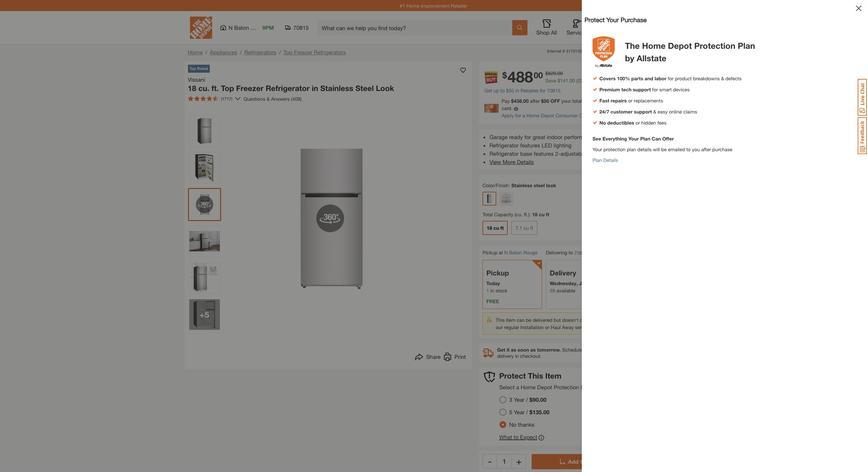 Task type: describe. For each thing, give the bounding box(es) containing it.
to for delivering to 70815
[[569, 250, 573, 256]]

2 # from the left
[[602, 48, 605, 54]]

/ left $90.00
[[526, 396, 528, 403]]

details
[[637, 146, 652, 152]]

2 as from the left
[[530, 347, 536, 353]]

0 vertical spatial top
[[284, 49, 293, 55]]

color/finish : stainless steel look
[[483, 183, 556, 188]]

shop all button
[[536, 19, 558, 36]]

2 vertical spatial your
[[592, 146, 602, 152]]

it
[[507, 347, 510, 353]]

emailed
[[668, 146, 685, 152]]

$ right pay
[[511, 98, 514, 104]]

see
[[592, 136, 601, 142]]

appliances link
[[210, 49, 237, 55]]

in inside schedule your delivery in checkout.
[[515, 353, 519, 359]]

0 horizontal spatial 317013048_s01 image
[[189, 189, 220, 220]]

questions
[[243, 96, 265, 102]]

n baton rouge button
[[504, 250, 538, 256]]

0 vertical spatial your
[[606, 16, 619, 24]]

ft for 18 cu ft
[[500, 225, 504, 231]]

everything
[[603, 136, 627, 142]]

breakdowns
[[693, 75, 720, 81]]

up
[[493, 88, 499, 94]]

premium
[[599, 87, 620, 92]]

garage
[[490, 134, 508, 140]]

our
[[496, 324, 503, 330]]

0 vertical spatial features
[[520, 142, 540, 149]]

(
[[576, 78, 578, 84]]

38-
[[617, 134, 625, 140]]

tomorrow.
[[537, 347, 561, 353]]

card
[[579, 113, 590, 119]]

easy
[[658, 109, 668, 115]]

checkout.
[[520, 353, 542, 359]]

live chat image
[[858, 79, 867, 116]]

1 vertical spatial stainless
[[511, 183, 532, 188]]

pickup for pickup today 1 in stock
[[486, 269, 509, 277]]

1 horizontal spatial 317013048_s01 image
[[226, 115, 434, 322]]

top freezer refrigerators link
[[284, 49, 346, 55]]

steel
[[534, 183, 545, 188]]

sku
[[644, 48, 652, 54]]

for inside garage ready for great indoor performace between 38-110° f refrigerator features led lighting refrigerator base features 2-adjustable glass shelves view more details
[[524, 134, 531, 140]]

to for add to cart
[[580, 458, 586, 465]]

total
[[572, 98, 582, 104]]

1 refrigerators from the left
[[244, 49, 276, 55]]

replacements
[[634, 98, 663, 103]]

open drawer to view account image
[[634, 19, 642, 28]]

color/finish
[[483, 183, 509, 188]]

adjustable
[[560, 150, 586, 157]]

$ left the 'off'
[[541, 98, 544, 104]]

1 vertical spatial top
[[190, 66, 196, 71]]

2 horizontal spatial your
[[628, 136, 639, 142]]

70815 inside 70815 button
[[293, 24, 309, 31]]

plan
[[627, 146, 636, 152]]

2-
[[555, 150, 560, 157]]

protect for your
[[585, 16, 605, 24]]

cu for 18 cu ft
[[493, 225, 499, 231]]

what
[[499, 434, 512, 440]]

- button
[[483, 454, 497, 469]]

fast
[[599, 98, 609, 103]]

no for no deductibles or hidden fees
[[599, 120, 606, 126]]

upon
[[627, 98, 638, 104]]

stainless steel look vissani top freezer refrigerators mdtf18ssr 64.0 image
[[189, 116, 220, 146]]

online
[[669, 109, 682, 115]]

0 horizontal spatial n
[[229, 24, 233, 31]]

0 horizontal spatial baton
[[234, 24, 249, 31]]

ft.)
[[524, 212, 530, 218]]

0 horizontal spatial rouge
[[250, 24, 267, 31]]

2 horizontal spatial cu
[[539, 212, 545, 218]]

2 horizontal spatial 00
[[570, 78, 575, 84]]

0 vertical spatial .
[[556, 70, 558, 76]]

by inside the home depot protection plan by allstate
[[625, 53, 634, 63]]

depot inside the home depot protection plan by allstate
[[668, 41, 692, 51]]

shelves
[[602, 150, 621, 157]]

$135.00
[[530, 409, 550, 415]]

for left smart
[[652, 87, 658, 92]]

pickup at n baton rouge
[[483, 250, 538, 256]]

the home depot protection plan by allstate
[[625, 41, 755, 63]]

$ inside the $ 488 00
[[502, 70, 507, 80]]

off
[[551, 98, 560, 104]]

between
[[594, 134, 615, 140]]

what to expect button
[[499, 434, 544, 442]]

new
[[662, 98, 671, 104]]

share button
[[415, 353, 441, 363]]

/ left "$135.00"
[[526, 409, 528, 415]]

freezer inside vissani 18 cu. ft. top freezer refrigerator in stainless steel look
[[236, 84, 264, 93]]

1 horizontal spatial n
[[504, 250, 508, 256]]

glass
[[588, 150, 600, 157]]

hidden
[[641, 120, 656, 126]]

delivery
[[497, 353, 514, 359]]

get up to $50 in  rebates for 70815 button
[[484, 88, 561, 94]]

stock
[[496, 288, 507, 294]]

what to expect
[[499, 434, 537, 440]]

3 inside delivery wednesday, jan 3 39 available
[[589, 280, 591, 286]]

doesn't
[[562, 317, 579, 323]]

at
[[499, 250, 503, 256]]

1 as from the left
[[511, 347, 516, 353]]

this inside this item can be delivered but doesn't qualify for our regular installation or haul away services.
[[496, 317, 505, 323]]

+ button
[[512, 454, 526, 469]]

delivery wednesday, jan 3 39 available
[[550, 269, 591, 294]]

/ right refrigerators link
[[279, 49, 281, 55]]

1 horizontal spatial &
[[653, 109, 656, 115]]

for up 50
[[540, 88, 546, 94]]

vissani link
[[188, 75, 208, 84]]

and
[[645, 75, 653, 81]]

1006460551
[[657, 48, 680, 54]]

1
[[486, 288, 489, 294]]

7.1
[[516, 225, 522, 231]]

more
[[503, 159, 515, 165]]

cu for 7.1 cu ft
[[524, 225, 529, 231]]

vissani 18 cu. ft. top freezer refrigerator in stainless steel look
[[188, 76, 394, 93]]

(409)
[[291, 96, 302, 102]]

plan inside protect this item select a home depot protection plan by allstate for:
[[581, 384, 592, 390]]

2 horizontal spatial ft
[[546, 212, 549, 218]]

1 horizontal spatial freezer
[[294, 49, 312, 55]]

50
[[544, 98, 549, 104]]

What can we help you find today? search field
[[322, 20, 512, 35]]

for right labor
[[668, 75, 674, 81]]

0 vertical spatial :
[[509, 183, 510, 188]]

delivering to 70815
[[546, 250, 588, 256]]

n baton rouge
[[229, 24, 267, 31]]

great
[[533, 134, 545, 140]]

pickup today 1 in stock
[[486, 269, 509, 294]]

support for 24/7 customer support
[[634, 109, 652, 115]]

claims
[[683, 109, 697, 115]]

delivery
[[550, 269, 576, 277]]

$ right "save"
[[558, 78, 560, 84]]

2 horizontal spatial &
[[721, 75, 724, 81]]

refrigerators link
[[244, 49, 276, 55]]

tech
[[621, 87, 632, 92]]

-
[[488, 456, 491, 466]]

protection inside the home depot protection plan by allstate
[[694, 41, 735, 51]]

7.1 cu ft button
[[511, 221, 537, 235]]

1 vertical spatial :
[[530, 212, 531, 218]]

1 vertical spatial features
[[534, 150, 554, 157]]

shop
[[536, 29, 550, 36]]

print button
[[443, 353, 466, 363]]

pay $ 438.00 after $ 50 off
[[502, 98, 560, 104]]

the
[[625, 41, 640, 51]]

opening
[[639, 98, 657, 104]]

2 vertical spatial refrigerator
[[490, 150, 519, 157]]

1 horizontal spatial details
[[603, 157, 618, 163]]

details inside garage ready for great indoor performace between 38-110° f refrigerator features led lighting refrigerator base features 2-adjustable glass shelves view more details
[[517, 159, 534, 165]]

0 vertical spatial after
[[530, 98, 540, 104]]

to for what to expect
[[514, 434, 519, 440]]

diy button
[[597, 19, 619, 36]]

70815 inside delivering to 70815
[[574, 250, 588, 256]]

2 horizontal spatial 18
[[532, 212, 538, 218]]

cart
[[587, 458, 598, 465]]

protection
[[604, 146, 626, 152]]

your inside schedule your delivery in checkout.
[[584, 347, 593, 353]]

1 vertical spatial a
[[523, 113, 525, 119]]

1 horizontal spatial be
[[661, 146, 667, 152]]

internet
[[547, 48, 561, 54]]

$50
[[506, 88, 514, 94]]

1 vertical spatial depot
[[541, 113, 554, 119]]

24/7
[[599, 109, 609, 115]]

to left "you" on the top right
[[686, 146, 691, 152]]

1 vertical spatial refrigerator
[[490, 142, 519, 149]]

get for get it as soon as tomorrow.
[[497, 347, 505, 353]]

schedule your delivery in checkout.
[[497, 347, 593, 359]]



Task type: vqa. For each thing, say whether or not it's contained in the screenshot.


Task type: locate. For each thing, give the bounding box(es) containing it.
1 horizontal spatial no
[[599, 120, 606, 126]]

be inside this item can be delivered but doesn't qualify for our regular installation or haul away services.
[[526, 317, 531, 323]]

home up the 3 year / $90.00
[[521, 384, 536, 390]]

repairs
[[611, 98, 627, 103]]

ft down capacity
[[500, 225, 504, 231]]

1 horizontal spatial top
[[221, 84, 234, 93]]

1 vertical spatial protect
[[499, 372, 526, 381]]

0 vertical spatial 70815
[[293, 24, 309, 31]]

a left new
[[658, 98, 660, 104]]

317013048
[[566, 48, 587, 54]]

00 left "save"
[[534, 70, 543, 80]]

plan inside the home depot protection plan by allstate
[[738, 41, 755, 51]]

18 right ft.)
[[532, 212, 538, 218]]

refrigerator inside vissani 18 cu. ft. top freezer refrigerator in stainless steel look
[[266, 84, 310, 93]]

1 vertical spatial protection
[[554, 384, 579, 390]]

to inside delivering to 70815
[[569, 250, 573, 256]]

a inside your total qualifying purchase upon opening a new card.
[[658, 98, 660, 104]]

protection down the item on the right bottom of page
[[554, 384, 579, 390]]

0 horizontal spatial ft
[[500, 225, 504, 231]]

item
[[545, 372, 562, 381]]

purchase up customer
[[605, 98, 625, 104]]

apply
[[502, 113, 514, 119]]

0 vertical spatial 3
[[589, 280, 591, 286]]

2 year from the top
[[514, 409, 525, 415]]

or for or replacements
[[628, 98, 633, 103]]

0 horizontal spatial protect
[[499, 372, 526, 381]]

1 horizontal spatial 18
[[487, 225, 492, 231]]

depot
[[668, 41, 692, 51], [541, 113, 554, 119], [537, 384, 552, 390]]

this item can be delivered but doesn't qualify for our regular installation or haul away services.
[[496, 317, 601, 330]]

protect this item select a home depot protection plan by allstate for:
[[499, 372, 629, 390]]

delivering
[[546, 250, 567, 256]]

0 vertical spatial pickup
[[483, 250, 497, 256]]

1 vertical spatial year
[[514, 409, 525, 415]]

after down rebates
[[530, 98, 540, 104]]

1 vertical spatial pickup
[[486, 269, 509, 277]]

schedule
[[562, 347, 582, 353]]

protect inside protect this item select a home depot protection plan by allstate for:
[[499, 372, 526, 381]]

offer
[[662, 136, 674, 142]]

or inside this item can be delivered but doesn't qualify for our regular installation or haul away services.
[[545, 324, 550, 330]]

1 horizontal spatial 70815
[[547, 88, 561, 94]]

get for get up to $50 in  rebates for 70815
[[484, 88, 492, 94]]

cu right 7.1
[[524, 225, 529, 231]]

by inside protect this item select a home depot protection plan by allstate for:
[[593, 384, 599, 390]]

& left easy
[[653, 109, 656, 115]]

delivered
[[533, 317, 552, 323]]

1 horizontal spatial stainless
[[511, 183, 532, 188]]

support
[[633, 87, 651, 92], [634, 109, 652, 115]]

stainless
[[320, 84, 353, 93], [511, 183, 532, 188]]

1 vertical spatial your
[[628, 136, 639, 142]]

1 vertical spatial purchase
[[712, 146, 732, 152]]

get it as soon as tomorrow.
[[497, 347, 561, 353]]

1 year from the top
[[514, 396, 525, 403]]

look
[[546, 183, 556, 188]]

option group
[[497, 393, 555, 431]]

9pm
[[262, 24, 274, 31]]

# right internet
[[563, 48, 565, 54]]

0 horizontal spatial 3
[[509, 396, 512, 403]]

0 vertical spatial rouge
[[250, 24, 267, 31]]

freezer up questions on the left
[[236, 84, 264, 93]]

refrigerator up answers
[[266, 84, 310, 93]]

your up plan at the top right of the page
[[628, 136, 639, 142]]

a down 438.00
[[523, 113, 525, 119]]

1 horizontal spatial 3
[[589, 280, 591, 286]]

18 inside button
[[487, 225, 492, 231]]

4.5 stars image
[[188, 96, 218, 101]]

be right "will"
[[661, 146, 667, 152]]

0 horizontal spatial your
[[592, 146, 602, 152]]

70815 up the 'off'
[[547, 88, 561, 94]]

top down 70815 button
[[284, 49, 293, 55]]

cu right ft.)
[[539, 212, 545, 218]]

baton right at
[[509, 250, 522, 256]]

home down pay $ 438.00 after $ 50 off
[[526, 113, 540, 119]]

2 vertical spatial or
[[545, 324, 550, 330]]

1 horizontal spatial protection
[[694, 41, 735, 51]]

home inside protect this item select a home depot protection plan by allstate for:
[[521, 384, 536, 390]]

consumer
[[555, 113, 578, 119]]

details
[[603, 157, 618, 163], [517, 159, 534, 165]]

stainless steel look vissani top freezer refrigerators mdtf18ssr 40.2 image
[[189, 226, 220, 256]]

/ right home link
[[205, 49, 207, 55]]

home inside the home depot protection plan by allstate
[[642, 41, 666, 51]]

1 horizontal spatial as
[[530, 347, 536, 353]]

by left for:
[[593, 384, 599, 390]]

ft right ft.)
[[546, 212, 549, 218]]

installation
[[520, 324, 544, 330]]

110°
[[625, 134, 637, 140]]

0 vertical spatial baton
[[234, 24, 249, 31]]

18 down vissani
[[188, 84, 196, 93]]

1 horizontal spatial your
[[584, 347, 593, 353]]

1 horizontal spatial allstate
[[637, 53, 667, 63]]

thanks
[[518, 421, 534, 428]]

the home depot logo image
[[190, 17, 212, 39]]

to right what
[[514, 434, 519, 440]]

save
[[545, 78, 556, 84]]

qualifying
[[583, 98, 604, 104]]

0 vertical spatial protection
[[694, 41, 735, 51]]

appliances
[[210, 49, 237, 55]]

n right at
[[504, 250, 508, 256]]

2 vertical spatial a
[[516, 384, 519, 390]]

18 cu ft button
[[483, 221, 508, 235]]

to right up
[[500, 88, 505, 94]]

home
[[407, 3, 420, 8], [642, 41, 666, 51], [188, 49, 203, 55], [526, 113, 540, 119], [521, 384, 536, 390]]

stainless steel look vissani top freezer refrigerators mdtf18ssr 1d.4 image
[[189, 299, 220, 330]]

protect up diy
[[585, 16, 605, 24]]

your down see
[[592, 146, 602, 152]]

0 horizontal spatial details
[[517, 159, 534, 165]]

(cu.
[[515, 212, 523, 218]]

feedback link image
[[858, 117, 867, 154]]

2 refrigerators from the left
[[314, 49, 346, 55]]

0 vertical spatial refrigerator
[[266, 84, 310, 93]]

0 vertical spatial purchase
[[605, 98, 625, 104]]

1 vertical spatial be
[[526, 317, 531, 323]]

no down 24/7
[[599, 120, 606, 126]]

allstate inside the home depot protection plan by allstate
[[637, 53, 667, 63]]

1 horizontal spatial .
[[568, 78, 570, 84]]

1 horizontal spatial or
[[628, 98, 633, 103]]

customer
[[611, 109, 633, 115]]

vissani
[[188, 76, 205, 83]]

1 horizontal spatial after
[[701, 146, 711, 152]]

1 vertical spatial get
[[497, 347, 505, 353]]

or left hidden
[[636, 120, 640, 126]]

2 horizontal spatial 70815
[[574, 250, 588, 256]]

cu
[[539, 212, 545, 218], [493, 225, 499, 231], [524, 225, 529, 231]]

close image
[[856, 6, 862, 11]]

1 vertical spatial 18
[[532, 212, 538, 218]]

protection inside protect this item select a home depot protection plan by allstate for:
[[554, 384, 579, 390]]

year for 3
[[514, 396, 525, 403]]

fees
[[657, 120, 667, 126]]

1 horizontal spatial ft
[[530, 225, 533, 231]]

0 horizontal spatial a
[[516, 384, 519, 390]]

stainless steel look vissani top freezer refrigerators mdtf18ssr e1.1 image
[[189, 153, 220, 183]]

in inside pickup today 1 in stock
[[490, 288, 494, 294]]

ft for 7.1 cu ft
[[530, 225, 533, 231]]

in inside vissani 18 cu. ft. top freezer refrigerator in stainless steel look
[[312, 84, 318, 93]]

18 cu ft
[[487, 225, 504, 231]]

.
[[556, 70, 558, 76], [568, 78, 570, 84]]

629
[[548, 70, 556, 76]]

1 horizontal spatial get
[[497, 347, 505, 353]]

cu down capacity
[[493, 225, 499, 231]]

product
[[675, 75, 692, 81]]

home up top rated
[[188, 49, 203, 55]]

or
[[628, 98, 633, 103], [636, 120, 640, 126], [545, 324, 550, 330]]

0 vertical spatial depot
[[668, 41, 692, 51]]

home right #1
[[407, 3, 420, 8]]

protect up select
[[499, 372, 526, 381]]

to right add
[[580, 458, 586, 465]]

18 inside vissani 18 cu. ft. top freezer refrigerator in stainless steel look
[[188, 84, 196, 93]]

0 horizontal spatial be
[[526, 317, 531, 323]]

select
[[499, 384, 515, 390]]

0 horizontal spatial or
[[545, 324, 550, 330]]

this inside protect this item select a home depot protection plan by allstate for:
[[528, 372, 543, 381]]

or for or hidden fees
[[636, 120, 640, 126]]

2 horizontal spatial top
[[284, 49, 293, 55]]

no for no thanks
[[509, 421, 516, 428]]

stainless inside vissani 18 cu. ft. top freezer refrigerator in stainless steel look
[[320, 84, 353, 93]]

no deductibles or hidden fees
[[599, 120, 667, 126]]

to inside 'add to cart' button
[[580, 458, 586, 465]]

year right 5
[[514, 409, 525, 415]]

a inside protect this item select a home depot protection plan by allstate for:
[[516, 384, 519, 390]]

#
[[563, 48, 565, 54], [602, 48, 605, 54], [653, 48, 656, 54]]

baton left 9pm
[[234, 24, 249, 31]]

view more details link
[[490, 159, 534, 165]]

1 vertical spatial 3
[[509, 396, 512, 403]]

0 horizontal spatial freezer
[[236, 84, 264, 93]]

$ left 488
[[502, 70, 507, 80]]

as up checkout.
[[530, 347, 536, 353]]

1 # from the left
[[563, 48, 565, 54]]

1 vertical spatial allstate
[[601, 384, 619, 390]]

parts
[[631, 75, 643, 81]]

$ 488 00
[[502, 68, 543, 86]]

ft.
[[211, 84, 219, 93]]

for right qualify
[[595, 317, 601, 323]]

purchase
[[605, 98, 625, 104], [712, 146, 732, 152]]

to inside what to expect button
[[514, 434, 519, 440]]

home right the
[[642, 41, 666, 51]]

allstate up and on the top right
[[637, 53, 667, 63]]

1 vertical spatial baton
[[509, 250, 522, 256]]

see everything your plan can offer
[[592, 136, 674, 142]]

details down shelves
[[603, 157, 618, 163]]

for left great
[[524, 134, 531, 140]]

this up our
[[496, 317, 505, 323]]

after right "you" on the top right
[[701, 146, 711, 152]]

apply now image
[[484, 104, 502, 113]]

2 vertical spatial 18
[[487, 225, 492, 231]]

00 inside the $ 488 00
[[534, 70, 543, 80]]

allstate left for:
[[601, 384, 619, 390]]

1 horizontal spatial 00
[[558, 70, 563, 76]]

deductibles
[[607, 120, 634, 126]]

488
[[508, 68, 533, 86]]

0 horizontal spatial #
[[563, 48, 565, 54]]

get left it
[[497, 347, 505, 353]]

0 vertical spatial allstate
[[637, 53, 667, 63]]

n up appliances link
[[229, 24, 233, 31]]

refrigerator down the garage
[[490, 142, 519, 149]]

0 vertical spatial stainless
[[320, 84, 353, 93]]

your
[[561, 98, 571, 104], [584, 347, 593, 353]]

or left haul
[[545, 324, 550, 330]]

#1
[[400, 3, 405, 8]]

view
[[490, 159, 501, 165]]

70815 right delivering
[[574, 250, 588, 256]]

1 vertical spatial no
[[509, 421, 516, 428]]

0 vertical spatial your
[[561, 98, 571, 104]]

317013048_s01 image
[[226, 115, 434, 322], [189, 189, 220, 220]]

depot down 50
[[541, 113, 554, 119]]

today
[[486, 280, 500, 286]]

allstate inside protect this item select a home depot protection plan by allstate for:
[[601, 384, 619, 390]]

features up base
[[520, 142, 540, 149]]

can
[[652, 136, 661, 142]]

protection up breakdowns
[[694, 41, 735, 51]]

:
[[509, 183, 510, 188], [530, 212, 531, 218]]

0 horizontal spatial :
[[509, 183, 510, 188]]

your right schedule
[[584, 347, 593, 353]]

details down base
[[517, 159, 534, 165]]

or right "repairs"
[[628, 98, 633, 103]]

as right it
[[511, 347, 516, 353]]

expect
[[520, 434, 537, 440]]

0 horizontal spatial top
[[190, 66, 196, 71]]

00 left (
[[570, 78, 575, 84]]

0 horizontal spatial stainless
[[320, 84, 353, 93]]

1 horizontal spatial rouge
[[523, 250, 538, 256]]

pickup for pickup at n baton rouge
[[483, 250, 497, 256]]

top inside vissani 18 cu. ft. top freezer refrigerator in stainless steel look
[[221, 84, 234, 93]]

support down "parts"
[[633, 87, 651, 92]]

top up (1717)
[[221, 84, 234, 93]]

protect for this
[[499, 372, 526, 381]]

stainless steel look vissani top freezer refrigerators mdtf18ssr a0.3 image
[[189, 263, 220, 293]]

be
[[661, 146, 667, 152], [526, 317, 531, 323]]

protect your purchase
[[585, 16, 647, 24]]

0 vertical spatial or
[[628, 98, 633, 103]]

2 vertical spatial top
[[221, 84, 234, 93]]

mdtf18ssr
[[606, 48, 630, 54]]

white image
[[501, 194, 512, 204]]

performace
[[564, 134, 593, 140]]

2 vertical spatial depot
[[537, 384, 552, 390]]

support down opening
[[634, 109, 652, 115]]

0 vertical spatial protect
[[585, 16, 605, 24]]

stainless steel look image
[[484, 194, 495, 204]]

f
[[638, 134, 641, 140]]

0 horizontal spatial purchase
[[605, 98, 625, 104]]

be up installation
[[526, 317, 531, 323]]

freezer down 70815 button
[[294, 49, 312, 55]]

1 vertical spatial .
[[568, 78, 570, 84]]

& left defects
[[721, 75, 724, 81]]

this left the item on the right bottom of page
[[528, 372, 543, 381]]

0 horizontal spatial no
[[509, 421, 516, 428]]

top left the "rated"
[[190, 66, 196, 71]]

0 horizontal spatial get
[[484, 88, 492, 94]]

0 vertical spatial a
[[658, 98, 660, 104]]

get left up
[[484, 88, 492, 94]]

0 horizontal spatial this
[[496, 317, 505, 323]]

70815 up top freezer refrigerators link
[[293, 24, 309, 31]]

1 horizontal spatial a
[[523, 113, 525, 119]]

0 horizontal spatial as
[[511, 347, 516, 353]]

wednesday,
[[550, 280, 578, 286]]

3 right jan
[[589, 280, 591, 286]]

1 vertical spatial &
[[267, 96, 270, 102]]

purchase inside your total qualifying purchase upon opening a new card.
[[605, 98, 625, 104]]

None field
[[497, 454, 512, 469]]

70815 link
[[574, 249, 588, 257]]

: up 'white' image
[[509, 183, 510, 188]]

by down the
[[625, 53, 634, 63]]

features
[[520, 142, 540, 149], [534, 150, 554, 157]]

a right select
[[516, 384, 519, 390]]

(1717) button
[[185, 93, 235, 104]]

3 # from the left
[[653, 48, 656, 54]]

option group containing 3 year /
[[497, 393, 555, 431]]

0 vertical spatial be
[[661, 146, 667, 152]]

support for premium tech support
[[633, 87, 651, 92]]

0 vertical spatial &
[[721, 75, 724, 81]]

# right sku
[[653, 48, 656, 54]]

services.
[[575, 324, 594, 330]]

steel
[[355, 84, 374, 93]]

2 horizontal spatial or
[[636, 120, 640, 126]]

to left 70815 link on the bottom
[[569, 250, 573, 256]]

: right (cu.
[[530, 212, 531, 218]]

depot inside protect this item select a home depot protection plan by allstate for:
[[537, 384, 552, 390]]

ft right 7.1
[[530, 225, 533, 231]]

for down info icon
[[515, 113, 521, 119]]

0 horizontal spatial protection
[[554, 384, 579, 390]]

rouge up refrigerators link
[[250, 24, 267, 31]]

141
[[560, 78, 568, 84]]

depot right sku
[[668, 41, 692, 51]]

will
[[653, 146, 660, 152]]

& left answers
[[267, 96, 270, 102]]

0 vertical spatial n
[[229, 24, 233, 31]]

store
[[633, 48, 643, 54]]

/ right appliances link
[[240, 49, 242, 55]]

18 down total
[[487, 225, 492, 231]]

info image
[[514, 107, 518, 111]]

0 horizontal spatial after
[[530, 98, 540, 104]]

questions & answers (409)
[[243, 96, 302, 102]]

your total qualifying purchase upon opening a new card.
[[502, 98, 671, 111]]

7.1 cu ft
[[516, 225, 533, 231]]

features down led
[[534, 150, 554, 157]]

1 horizontal spatial protect
[[585, 16, 605, 24]]

pickup up today
[[486, 269, 509, 277]]

purchase right "you" on the top right
[[712, 146, 732, 152]]

for
[[668, 75, 674, 81], [652, 87, 658, 92], [540, 88, 546, 94], [515, 113, 521, 119], [524, 134, 531, 140], [595, 317, 601, 323]]

refrigerators
[[244, 49, 276, 55], [314, 49, 346, 55]]

your inside your total qualifying purchase upon opening a new card.
[[561, 98, 571, 104]]

$90.00
[[530, 396, 546, 403]]

for inside this item can be delivered but doesn't qualify for our regular installation or haul away services.
[[595, 317, 601, 323]]

rouge down 7.1 cu ft button
[[523, 250, 538, 256]]

depot down the item on the right bottom of page
[[537, 384, 552, 390]]

$ up "save"
[[545, 70, 548, 76]]

year for 5
[[514, 409, 525, 415]]

5
[[509, 409, 512, 415]]

refrigerator up more
[[490, 150, 519, 157]]

1 horizontal spatial by
[[625, 53, 634, 63]]

0 horizontal spatial your
[[561, 98, 571, 104]]



